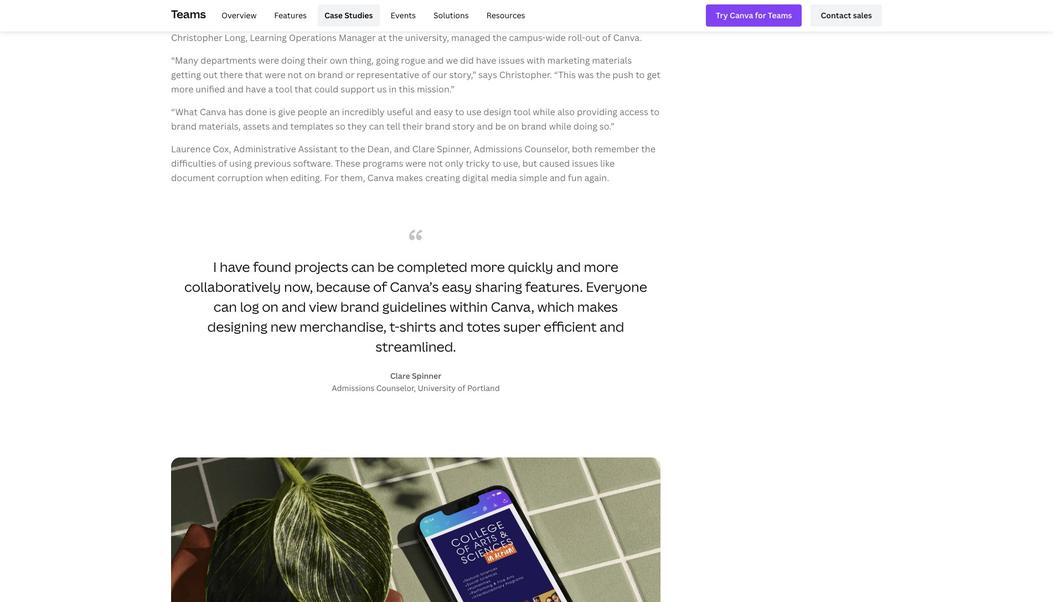 Task type: vqa. For each thing, say whether or not it's contained in the screenshot.
1
no



Task type: locate. For each thing, give the bounding box(es) containing it.
wrestling
[[306, 0, 345, 6]]

more inside "many departments were doing their own thing, going rogue and we did have issues with marketing materials getting out there that were not on brand or representative of our story," says christopher. "this was the push to get more unified and have a tool that could support us in this mission."
[[171, 83, 194, 95]]

remember
[[595, 143, 640, 155]]

canva up materials,
[[200, 106, 226, 118]]

0 vertical spatial with
[[347, 0, 365, 6]]

need
[[499, 0, 521, 6]]

of left canva.
[[603, 31, 612, 44]]

were inside laurence cox, administrative assistant to the dean, and clare spinner, admissions counselor, both remember the difficulties of using previous software. these programs were not only tricky to use, but caused issues like document corruption when editing. for them, canva makes creating digital media simple and fun again.
[[406, 157, 426, 170]]

brand inside i have found projects can be completed more quickly and more collaboratively now, because of canva's easy sharing features. everyone can log on and view brand guidelines within canva, which makes designing new merchandise, t-shirts and totes super efficient and streamlined.
[[341, 298, 380, 316]]

push
[[613, 69, 634, 81]]

to up these
[[340, 143, 349, 155]]

"what canva has done is give people an incredibly useful and easy to use design tool while also providing access to brand materials, assets and templates so they can tell their brand story and be on brand while doing so."
[[171, 106, 660, 132]]

1 horizontal spatial tool
[[514, 106, 531, 118]]

to inside "many departments were doing their own thing, going rogue and we did have issues with marketing materials getting out there that were not on brand or representative of our story," says christopher. "this was the push to get more unified and have a tool that could support us in this mission."
[[636, 69, 645, 81]]

can left tell
[[369, 120, 385, 132]]

not
[[288, 69, 303, 81], [429, 157, 443, 170]]

incredibly
[[342, 106, 385, 118]]

was inside beyond this, the university was wrestling with off-brand content and saw the need for a more unified brand strategy.
[[287, 0, 304, 6]]

0 vertical spatial on
[[305, 69, 316, 81]]

be down design
[[496, 120, 506, 132]]

0 vertical spatial their
[[307, 55, 328, 67]]

1 horizontal spatial counselor,
[[525, 143, 570, 155]]

them,
[[341, 172, 366, 184]]

were up is on the top of the page
[[265, 69, 286, 81]]

on
[[305, 69, 316, 81], [509, 120, 520, 132], [262, 298, 279, 316]]

totes
[[467, 318, 501, 336]]

0 vertical spatial admissions
[[474, 143, 523, 155]]

canva down programs
[[368, 172, 394, 184]]

1 vertical spatial tool
[[514, 106, 531, 118]]

can up because
[[351, 258, 375, 276]]

our
[[433, 69, 448, 81]]

view
[[309, 298, 338, 316]]

long,
[[225, 31, 248, 44]]

0 vertical spatial a
[[537, 0, 542, 6]]

0 horizontal spatial on
[[262, 298, 279, 316]]

0 vertical spatial not
[[288, 69, 303, 81]]

going
[[376, 55, 399, 67]]

more right for
[[545, 0, 567, 6]]

0 vertical spatial was
[[287, 0, 304, 6]]

1 horizontal spatial be
[[496, 120, 506, 132]]

easy inside i have found projects can be completed more quickly and more collaboratively now, because of canva's easy sharing features. everyone can log on and view brand guidelines within canva, which makes designing new merchandise, t-shirts and totes super efficient and streamlined.
[[442, 278, 473, 296]]

2 horizontal spatial on
[[509, 120, 520, 132]]

1 vertical spatial admissions
[[332, 383, 375, 394]]

1 horizontal spatial issues
[[572, 157, 599, 170]]

out inside "many departments were doing their own thing, going rogue and we did have issues with marketing materials getting out there that were not on brand or representative of our story," says christopher. "this was the push to get more unified and have a tool that could support us in this mission."
[[203, 69, 218, 81]]

the
[[226, 0, 241, 6], [483, 0, 497, 6], [389, 31, 403, 44], [493, 31, 507, 44], [597, 69, 611, 81], [351, 143, 365, 155], [642, 143, 656, 155]]

counselor, inside clare spinner admissions counselor, university of portland
[[377, 383, 416, 394]]

was
[[287, 0, 304, 6], [578, 69, 594, 81]]

of left canva's at left top
[[373, 278, 387, 296]]

were up creating
[[406, 157, 426, 170]]

features link
[[268, 4, 314, 27]]

tool inside "what canva has done is give people an incredibly useful and easy to use design tool while also providing access to brand materials, assets and templates so they can tell their brand story and be on brand while doing so."
[[514, 106, 531, 118]]

1 vertical spatial their
[[403, 120, 423, 132]]

1 vertical spatial can
[[351, 258, 375, 276]]

to left get
[[636, 69, 645, 81]]

now,
[[284, 278, 313, 296]]

1 horizontal spatial a
[[537, 0, 542, 6]]

that
[[245, 69, 263, 81], [295, 83, 312, 95]]

doing inside "many departments were doing their own thing, going rogue and we did have issues with marketing materials getting out there that were not on brand or representative of our story," says christopher. "this was the push to get more unified and have a tool that could support us in this mission."
[[281, 55, 305, 67]]

were down learning
[[259, 55, 279, 67]]

0 vertical spatial doing
[[281, 55, 305, 67]]

but
[[523, 157, 538, 170]]

clare left 'spinner'
[[390, 371, 410, 381]]

1 vertical spatial makes
[[578, 298, 618, 316]]

easy up within
[[442, 278, 473, 296]]

on down design
[[509, 120, 520, 132]]

admissions inside clare spinner admissions counselor, university of portland
[[332, 383, 375, 394]]

issues inside laurence cox, administrative assistant to the dean, and clare spinner, admissions counselor, both remember the difficulties of using previous software. these programs were not only tricky to use, but caused issues like document corruption when editing. for them, canva makes creating digital media simple and fun again.
[[572, 157, 599, 170]]

to right the access
[[651, 106, 660, 118]]

of inside laurence cox, administrative assistant to the dean, and clare spinner, admissions counselor, both remember the difficulties of using previous software. these programs were not only tricky to use, but caused issues like document corruption when editing. for them, canva makes creating digital media simple and fun again.
[[218, 157, 227, 170]]

and down there
[[227, 83, 244, 95]]

1 vertical spatial unified
[[196, 83, 225, 95]]

brand down "what at left top
[[171, 120, 197, 132]]

"many
[[171, 55, 198, 67]]

did
[[460, 55, 474, 67]]

brand down because
[[341, 298, 380, 316]]

the down materials at top
[[597, 69, 611, 81]]

clare left spinner,
[[413, 143, 435, 155]]

story,"
[[450, 69, 477, 81]]

doing down "providing"
[[574, 120, 598, 132]]

0 vertical spatial unified
[[569, 0, 599, 6]]

beyond
[[171, 0, 204, 6]]

beyond this, the university was wrestling with off-brand content and saw the need for a more unified brand strategy.
[[171, 0, 626, 21]]

a right for
[[537, 0, 542, 6]]

makes
[[396, 172, 423, 184], [578, 298, 618, 316]]

0 horizontal spatial admissions
[[332, 383, 375, 394]]

log
[[240, 298, 259, 316]]

1 vertical spatial canva
[[368, 172, 394, 184]]

with up christopher. in the top of the page
[[527, 55, 546, 67]]

university
[[418, 383, 456, 394]]

unified up roll-
[[569, 0, 599, 6]]

1 vertical spatial clare
[[390, 371, 410, 381]]

and
[[446, 0, 462, 6], [428, 55, 444, 67], [227, 83, 244, 95], [416, 106, 432, 118], [272, 120, 288, 132], [477, 120, 493, 132], [394, 143, 410, 155], [550, 172, 566, 184], [557, 258, 581, 276], [282, 298, 306, 316], [439, 318, 464, 336], [600, 318, 625, 336]]

and up solutions
[[446, 0, 462, 6]]

solutions link
[[427, 4, 476, 27]]

within
[[450, 298, 488, 316]]

campus-
[[509, 31, 546, 44]]

of left portland
[[458, 383, 466, 394]]

1 vertical spatial counselor,
[[377, 383, 416, 394]]

out left there
[[203, 69, 218, 81]]

with inside beyond this, the university was wrestling with off-brand content and saw the need for a more unified brand strategy.
[[347, 0, 365, 6]]

admissions
[[474, 143, 523, 155], [332, 383, 375, 394]]

1 horizontal spatial makes
[[578, 298, 618, 316]]

of down cox,
[[218, 157, 227, 170]]

be inside "what canva has done is give people an incredibly useful and easy to use design tool while also providing access to brand materials, assets and templates so they can tell their brand story and be on brand while doing so."
[[496, 120, 506, 132]]

issues up christopher. in the top of the page
[[499, 55, 525, 67]]

their down useful
[[403, 120, 423, 132]]

out up materials at top
[[586, 31, 600, 44]]

while left also
[[533, 106, 556, 118]]

issues inside "many departments were doing their own thing, going rogue and we did have issues with marketing materials getting out there that were not on brand or representative of our story," says christopher. "this was the push to get more unified and have a tool that could support us in this mission."
[[499, 55, 525, 67]]

roll-
[[568, 31, 586, 44]]

operations
[[289, 31, 337, 44]]

0 horizontal spatial their
[[307, 55, 328, 67]]

1 horizontal spatial canva
[[368, 172, 394, 184]]

not up 'give'
[[288, 69, 303, 81]]

a up is on the top of the page
[[268, 83, 273, 95]]

give
[[278, 106, 296, 118]]

the down resources link at the top of the page
[[493, 31, 507, 44]]

to
[[636, 69, 645, 81], [456, 106, 465, 118], [651, 106, 660, 118], [340, 143, 349, 155], [492, 157, 501, 170]]

and right useful
[[416, 106, 432, 118]]

0 horizontal spatial unified
[[196, 83, 225, 95]]

brand up could
[[318, 69, 343, 81]]

while down also
[[549, 120, 572, 132]]

0 horizontal spatial out
[[203, 69, 218, 81]]

of inside "many departments were doing their own thing, going rogue and we did have issues with marketing materials getting out there that were not on brand or representative of our story," says christopher. "this was the push to get more unified and have a tool that could support us in this mission."
[[422, 69, 431, 81]]

document
[[171, 172, 215, 184]]

have up done on the left of the page
[[246, 83, 266, 95]]

this,
[[206, 0, 224, 6]]

0 horizontal spatial doing
[[281, 55, 305, 67]]

to left use
[[456, 106, 465, 118]]

resources link
[[480, 4, 532, 27]]

of inside i have found projects can be completed more quickly and more collaboratively now, because of canva's easy sharing features. everyone can log on and view brand guidelines within canva, which makes designing new merchandise, t-shirts and totes super efficient and streamlined.
[[373, 278, 387, 296]]

the right remember
[[642, 143, 656, 155]]

1 horizontal spatial clare
[[413, 143, 435, 155]]

on inside i have found projects can be completed more quickly and more collaboratively now, because of canva's easy sharing features. everyone can log on and view brand guidelines within canva, which makes designing new merchandise, t-shirts and totes super efficient and streamlined.
[[262, 298, 279, 316]]

brand left story
[[425, 120, 451, 132]]

0 vertical spatial be
[[496, 120, 506, 132]]

1 vertical spatial doing
[[574, 120, 598, 132]]

1 horizontal spatial with
[[527, 55, 546, 67]]

1 horizontal spatial that
[[295, 83, 312, 95]]

0 horizontal spatial issues
[[499, 55, 525, 67]]

managed
[[452, 31, 491, 44]]

2 vertical spatial have
[[220, 258, 250, 276]]

doing down operations in the left top of the page
[[281, 55, 305, 67]]

at
[[378, 31, 387, 44]]

0 horizontal spatial counselor,
[[377, 383, 416, 394]]

clare
[[413, 143, 435, 155], [390, 371, 410, 381]]

issues down both
[[572, 157, 599, 170]]

1 horizontal spatial on
[[305, 69, 316, 81]]

0 horizontal spatial canva
[[200, 106, 226, 118]]

be up canva's at left top
[[378, 258, 394, 276]]

admissions inside laurence cox, administrative assistant to the dean, and clare spinner, admissions counselor, both remember the difficulties of using previous software. these programs were not only tricky to use, but caused issues like document corruption when editing. for them, canva makes creating digital media simple and fun again.
[[474, 143, 523, 155]]

have right i
[[220, 258, 250, 276]]

0 vertical spatial out
[[586, 31, 600, 44]]

software.
[[293, 157, 333, 170]]

1 horizontal spatial unified
[[569, 0, 599, 6]]

1 horizontal spatial their
[[403, 120, 423, 132]]

case
[[325, 10, 343, 20]]

found
[[253, 258, 292, 276]]

0 vertical spatial counselor,
[[525, 143, 570, 155]]

their inside "what canva has done is give people an incredibly useful and easy to use design tool while also providing access to brand materials, assets and templates so they can tell their brand story and be on brand while doing so."
[[403, 120, 423, 132]]

1 vertical spatial on
[[509, 120, 520, 132]]

0 horizontal spatial that
[[245, 69, 263, 81]]

menu bar inside teams element
[[210, 4, 532, 27]]

1 vertical spatial with
[[527, 55, 546, 67]]

0 vertical spatial easy
[[434, 106, 453, 118]]

1 vertical spatial be
[[378, 258, 394, 276]]

laurence
[[171, 143, 211, 155]]

counselor, down 'spinner'
[[377, 383, 416, 394]]

have
[[476, 55, 497, 67], [246, 83, 266, 95], [220, 258, 250, 276]]

tool inside "many departments were doing their own thing, going rogue and we did have issues with marketing materials getting out there that were not on brand or representative of our story," says christopher. "this was the push to get more unified and have a tool that could support us in this mission."
[[275, 83, 293, 95]]

menu bar containing overview
[[210, 4, 532, 27]]

can
[[369, 120, 385, 132], [351, 258, 375, 276], [214, 298, 237, 316]]

1 vertical spatial a
[[268, 83, 273, 95]]

menu bar
[[210, 4, 532, 27]]

0 vertical spatial makes
[[396, 172, 423, 184]]

1 vertical spatial out
[[203, 69, 218, 81]]

more up the sharing
[[471, 258, 505, 276]]

brand
[[383, 0, 408, 6], [601, 0, 626, 6], [318, 69, 343, 81], [171, 120, 197, 132], [425, 120, 451, 132], [522, 120, 547, 132], [341, 298, 380, 316]]

0 horizontal spatial tool
[[275, 83, 293, 95]]

was up 'features'
[[287, 0, 304, 6]]

their left own
[[307, 55, 328, 67]]

easy down "mission.""
[[434, 106, 453, 118]]

makes down everyone
[[578, 298, 618, 316]]

a inside beyond this, the university was wrestling with off-brand content and saw the need for a more unified brand strategy.
[[537, 0, 542, 6]]

0 vertical spatial clare
[[413, 143, 435, 155]]

1 vertical spatial was
[[578, 69, 594, 81]]

makes down programs
[[396, 172, 423, 184]]

not up creating
[[429, 157, 443, 170]]

with up studies
[[347, 0, 365, 6]]

representative
[[357, 69, 420, 81]]

on up could
[[305, 69, 316, 81]]

have up says
[[476, 55, 497, 67]]

of left our on the left
[[422, 69, 431, 81]]

and right dean,
[[394, 143, 410, 155]]

tool right design
[[514, 106, 531, 118]]

providing
[[577, 106, 618, 118]]

a inside "many departments were doing their own thing, going rogue and we did have issues with marketing materials getting out there that were not on brand or representative of our story," says christopher. "this was the push to get more unified and have a tool that could support us in this mission."
[[268, 83, 273, 95]]

1 horizontal spatial not
[[429, 157, 443, 170]]

editing.
[[291, 172, 322, 184]]

canva.
[[614, 31, 643, 44]]

use,
[[504, 157, 521, 170]]

merchandise,
[[300, 318, 387, 336]]

can inside "what canva has done is give people an incredibly useful and easy to use design tool while also providing access to brand materials, assets and templates so they can tell their brand story and be on brand while doing so."
[[369, 120, 385, 132]]

a
[[537, 0, 542, 6], [268, 83, 273, 95]]

the right at
[[389, 31, 403, 44]]

0 horizontal spatial was
[[287, 0, 304, 6]]

that right there
[[245, 69, 263, 81]]

0 horizontal spatial makes
[[396, 172, 423, 184]]

and down now, on the left top of the page
[[282, 298, 306, 316]]

2 vertical spatial on
[[262, 298, 279, 316]]

have inside i have found projects can be completed more quickly and more collaboratively now, because of canva's easy sharing features. everyone can log on and view brand guidelines within canva, which makes designing new merchandise, t-shirts and totes super efficient and streamlined.
[[220, 258, 250, 276]]

1 horizontal spatial admissions
[[474, 143, 523, 155]]

1 horizontal spatial doing
[[574, 120, 598, 132]]

1 vertical spatial issues
[[572, 157, 599, 170]]

were
[[259, 55, 279, 67], [265, 69, 286, 81], [406, 157, 426, 170]]

canva's
[[390, 278, 439, 296]]

can down collaboratively
[[214, 298, 237, 316]]

0 vertical spatial tool
[[275, 83, 293, 95]]

using
[[229, 157, 252, 170]]

brand up but
[[522, 120, 547, 132]]

0 horizontal spatial be
[[378, 258, 394, 276]]

for
[[325, 172, 339, 184]]

i have found projects can be completed more quickly and more collaboratively now, because of canva's easy sharing features. everyone can log on and view brand guidelines within canva, which makes designing new merchandise, t-shirts and totes super efficient and streamlined.
[[185, 258, 648, 356]]

canva inside laurence cox, administrative assistant to the dean, and clare spinner, admissions counselor, both remember the difficulties of using previous software. these programs were not only tricky to use, but caused issues like document corruption when editing. for them, canva makes creating digital media simple and fun again.
[[368, 172, 394, 184]]

1 vertical spatial easy
[[442, 278, 473, 296]]

for
[[523, 0, 535, 6]]

1 vertical spatial not
[[429, 157, 443, 170]]

0 horizontal spatial a
[[268, 83, 273, 95]]

0 horizontal spatial with
[[347, 0, 365, 6]]

and down everyone
[[600, 318, 625, 336]]

0 horizontal spatial clare
[[390, 371, 410, 381]]

clare inside laurence cox, administrative assistant to the dean, and clare spinner, admissions counselor, both remember the difficulties of using previous software. these programs were not only tricky to use, but caused issues like document corruption when editing. for them, canva makes creating digital media simple and fun again.
[[413, 143, 435, 155]]

0 vertical spatial canva
[[200, 106, 226, 118]]

0 vertical spatial issues
[[499, 55, 525, 67]]

features.
[[526, 278, 583, 296]]

more down getting
[[171, 83, 194, 95]]

1 horizontal spatial was
[[578, 69, 594, 81]]

while
[[533, 106, 556, 118], [549, 120, 572, 132]]

tool up 'give'
[[275, 83, 293, 95]]

the up these
[[351, 143, 365, 155]]

0 vertical spatial can
[[369, 120, 385, 132]]

that left could
[[295, 83, 312, 95]]

0 horizontal spatial not
[[288, 69, 303, 81]]

could
[[315, 83, 339, 95]]

doing
[[281, 55, 305, 67], [574, 120, 598, 132]]

counselor, up caused
[[525, 143, 570, 155]]

on right log
[[262, 298, 279, 316]]

quickly
[[508, 258, 554, 276]]

unified down there
[[196, 83, 225, 95]]

creating
[[425, 172, 460, 184]]

2 vertical spatial were
[[406, 157, 426, 170]]

was right "this
[[578, 69, 594, 81]]

"many departments were doing their own thing, going rogue and we did have issues with marketing materials getting out there that were not on brand or representative of our story," says christopher. "this was the push to get more unified and have a tool that could support us in this mission."
[[171, 55, 661, 95]]

sharing
[[476, 278, 523, 296]]



Task type: describe. For each thing, give the bounding box(es) containing it.
university
[[243, 0, 285, 6]]

1 horizontal spatial out
[[586, 31, 600, 44]]

case studies link
[[318, 4, 380, 27]]

content
[[410, 0, 444, 6]]

guidelines
[[383, 298, 447, 316]]

contact sales image
[[821, 9, 873, 22]]

1 vertical spatial have
[[246, 83, 266, 95]]

new
[[271, 318, 297, 336]]

2 vertical spatial can
[[214, 298, 237, 316]]

manager
[[339, 31, 376, 44]]

laurence cox, administrative assistant to the dean, and clare spinner, admissions counselor, both remember the difficulties of using previous software. these programs were not only tricky to use, but caused issues like document corruption when editing. for them, canva makes creating digital media simple and fun again.
[[171, 143, 656, 184]]

they
[[348, 120, 367, 132]]

events link
[[384, 4, 423, 27]]

mission."
[[417, 83, 455, 95]]

marketing
[[548, 55, 590, 67]]

features
[[274, 10, 307, 20]]

everyone
[[586, 278, 648, 296]]

useful
[[387, 106, 414, 118]]

to left use,
[[492, 157, 501, 170]]

and up features.
[[557, 258, 581, 276]]

teams
[[171, 7, 206, 21]]

the inside "many departments were doing their own thing, going rogue and we did have issues with marketing materials getting out there that were not on brand or representative of our story," says christopher. "this was the push to get more unified and have a tool that could support us in this mission."
[[597, 69, 611, 81]]

christopher
[[171, 31, 223, 44]]

overview link
[[215, 4, 263, 27]]

collaboratively
[[185, 278, 281, 296]]

only
[[445, 157, 464, 170]]

so."
[[600, 120, 615, 132]]

1 vertical spatial were
[[265, 69, 286, 81]]

1 vertical spatial while
[[549, 120, 572, 132]]

difficulties
[[171, 157, 216, 170]]

their inside "many departments were doing their own thing, going rogue and we did have issues with marketing materials getting out there that were not on brand or representative of our story," says christopher. "this was the push to get more unified and have a tool that could support us in this mission."
[[307, 55, 328, 67]]

materials
[[592, 55, 632, 67]]

previous
[[254, 157, 291, 170]]

story
[[453, 120, 475, 132]]

rogue
[[401, 55, 426, 67]]

people
[[298, 106, 327, 118]]

departments
[[201, 55, 256, 67]]

more up everyone
[[584, 258, 619, 276]]

unified inside beyond this, the university was wrestling with off-brand content and saw the need for a more unified brand strategy.
[[569, 0, 599, 6]]

makes inside i have found projects can be completed more quickly and more collaboratively now, because of canva's easy sharing features. everyone can log on and view brand guidelines within canva, which makes designing new merchandise, t-shirts and totes super efficient and streamlined.
[[578, 298, 618, 316]]

makes inside laurence cox, administrative assistant to the dean, and clare spinner, admissions counselor, both remember the difficulties of using previous software. these programs were not only tricky to use, but caused issues like document corruption when editing. for them, canva makes creating digital media simple and fun again.
[[396, 172, 423, 184]]

an
[[330, 106, 340, 118]]

be inside i have found projects can be completed more quickly and more collaboratively now, because of canva's easy sharing features. everyone can log on and view brand guidelines within canva, which makes designing new merchandise, t-shirts and totes super efficient and streamlined.
[[378, 258, 394, 276]]

digital
[[463, 172, 489, 184]]

designing
[[208, 318, 268, 336]]

streamlined.
[[376, 338, 456, 356]]

because
[[316, 278, 371, 296]]

the up the overview
[[226, 0, 241, 6]]

0 vertical spatial while
[[533, 106, 556, 118]]

tell
[[387, 120, 401, 132]]

dean,
[[367, 143, 392, 155]]

efficient
[[544, 318, 597, 336]]

has
[[228, 106, 243, 118]]

canva,
[[491, 298, 535, 316]]

and up our on the left
[[428, 55, 444, 67]]

in
[[389, 83, 397, 95]]

saw
[[464, 0, 481, 6]]

and down 'give'
[[272, 120, 288, 132]]

quotation mark image
[[409, 229, 423, 241]]

which
[[538, 298, 575, 316]]

not inside "many departments were doing their own thing, going rogue and we did have issues with marketing materials getting out there that were not on brand or representative of our story," says christopher. "this was the push to get more unified and have a tool that could support us in this mission."
[[288, 69, 303, 81]]

brand inside "many departments were doing their own thing, going rogue and we did have issues with marketing materials getting out there that were not on brand or representative of our story," says christopher. "this was the push to get more unified and have a tool that could support us in this mission."
[[318, 69, 343, 81]]

media
[[491, 172, 517, 184]]

canva inside "what canva has done is give people an incredibly useful and easy to use design tool while also providing access to brand materials, assets and templates so they can tell their brand story and be on brand while doing so."
[[200, 106, 226, 118]]

solutions
[[434, 10, 469, 20]]

more inside beyond this, the university was wrestling with off-brand content and saw the need for a more unified brand strategy.
[[545, 0, 567, 6]]

fun
[[568, 172, 583, 184]]

overview
[[222, 10, 257, 20]]

super
[[504, 318, 541, 336]]

was inside "many departments were doing their own thing, going rogue and we did have issues with marketing materials getting out there that were not on brand or representative of our story," says christopher. "this was the push to get more unified and have a tool that could support us in this mission."
[[578, 69, 594, 81]]

0 vertical spatial were
[[259, 55, 279, 67]]

teams element
[[171, 0, 883, 31]]

easy inside "what canva has done is give people an incredibly useful and easy to use design tool while also providing access to brand materials, assets and templates so they can tell their brand story and be on brand while doing so."
[[434, 106, 453, 118]]

and down caused
[[550, 172, 566, 184]]

cox,
[[213, 143, 231, 155]]

i
[[213, 258, 217, 276]]

us
[[377, 83, 387, 95]]

christopher long, learning operations manager at the university, managed the campus-wide roll-out of canva.
[[171, 31, 643, 44]]

these
[[335, 157, 361, 170]]

brand up canva.
[[601, 0, 626, 6]]

of inside clare spinner admissions counselor, university of portland
[[458, 383, 466, 394]]

design
[[484, 106, 512, 118]]

not inside laurence cox, administrative assistant to the dean, and clare spinner, admissions counselor, both remember the difficulties of using previous software. these programs were not only tricky to use, but caused issues like document corruption when editing. for them, canva makes creating digital media simple and fun again.
[[429, 157, 443, 170]]

christopher.
[[500, 69, 552, 81]]

the right saw
[[483, 0, 497, 6]]

on inside "many departments were doing their own thing, going rogue and we did have issues with marketing materials getting out there that were not on brand or representative of our story," says christopher. "this was the push to get more unified and have a tool that could support us in this mission."
[[305, 69, 316, 81]]

0 vertical spatial that
[[245, 69, 263, 81]]

0 vertical spatial have
[[476, 55, 497, 67]]

and inside beyond this, the university was wrestling with off-brand content and saw the need for a more unified brand strategy.
[[446, 0, 462, 6]]

and down use
[[477, 120, 493, 132]]

support
[[341, 83, 375, 95]]

university,
[[405, 31, 449, 44]]

says
[[479, 69, 498, 81]]

on inside "what canva has done is give people an incredibly useful and easy to use design tool while also providing access to brand materials, assets and templates so they can tell their brand story and be on brand while doing so."
[[509, 120, 520, 132]]

assistant
[[298, 143, 338, 155]]

1 vertical spatial that
[[295, 83, 312, 95]]

get
[[647, 69, 661, 81]]

off-
[[367, 0, 383, 6]]

is
[[269, 106, 276, 118]]

and down within
[[439, 318, 464, 336]]

learning
[[250, 31, 287, 44]]

caused
[[540, 157, 570, 170]]

doing inside "what canva has done is give people an incredibly useful and easy to use design tool while also providing access to brand materials, assets and templates so they can tell their brand story and be on brand while doing so."
[[574, 120, 598, 132]]

completed
[[397, 258, 468, 276]]

spinner,
[[437, 143, 472, 155]]

tricky
[[466, 157, 490, 170]]

unified inside "many departments were doing their own thing, going rogue and we did have issues with marketing materials getting out there that were not on brand or representative of our story," says christopher. "this was the push to get more unified and have a tool that could support us in this mission."
[[196, 83, 225, 95]]

events
[[391, 10, 416, 20]]

with inside "many departments were doing their own thing, going rogue and we did have issues with marketing materials getting out there that were not on brand or representative of our story," says christopher. "this was the push to get more unified and have a tool that could support us in this mission."
[[527, 55, 546, 67]]

getting
[[171, 69, 201, 81]]

simple
[[520, 172, 548, 184]]

counselor, inside laurence cox, administrative assistant to the dean, and clare spinner, admissions counselor, both remember the difficulties of using previous software. these programs were not only tricky to use, but caused issues like document corruption when editing. for them, canva makes creating digital media simple and fun again.
[[525, 143, 570, 155]]

again.
[[585, 172, 610, 184]]

thing,
[[350, 55, 374, 67]]

brand up events
[[383, 0, 408, 6]]

case studies
[[325, 10, 373, 20]]

clare inside clare spinner admissions counselor, university of portland
[[390, 371, 410, 381]]

templates
[[291, 120, 334, 132]]

we
[[446, 55, 458, 67]]



